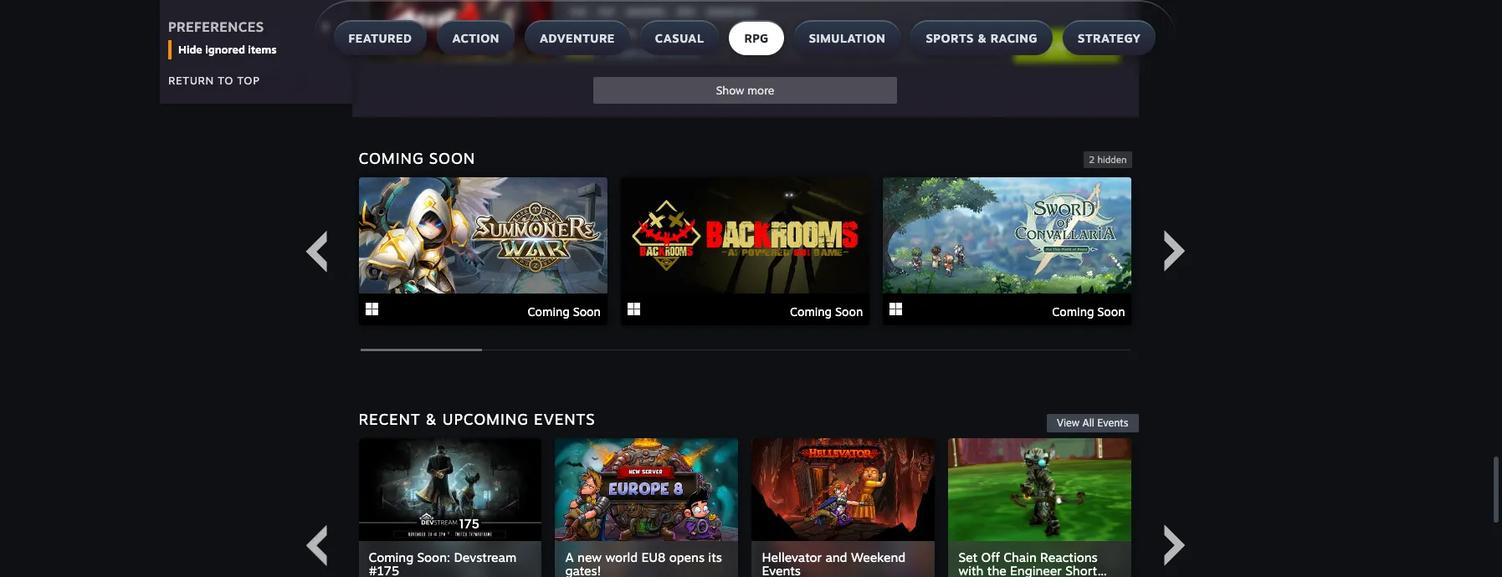 Task type: vqa. For each thing, say whether or not it's contained in the screenshot.
Recent & Upcoming Events's Events
yes



Task type: describe. For each thing, give the bounding box(es) containing it.
aug 25, 2021
[[565, 28, 637, 39]]

casual
[[656, 31, 704, 45]]

coming for 2nd coming soon link from right
[[790, 304, 832, 318]]

hellevator
[[762, 550, 822, 565]]

preferences
[[168, 18, 264, 35]]

& for recent
[[426, 410, 437, 428]]

aug
[[565, 28, 587, 39]]

mmorpg
[[627, 6, 664, 16]]

for
[[1057, 38, 1072, 53]]

racing
[[991, 31, 1038, 45]]

martial
[[707, 6, 734, 16]]

0 vertical spatial rpg
[[677, 6, 694, 16]]

coming inside coming soon: devstream #175
[[369, 550, 413, 565]]

mixed
[[565, 47, 593, 59]]

1 next image from the top
[[1154, 230, 1195, 272]]

martial arts
[[707, 6, 753, 16]]

events inside button
[[1097, 416, 1128, 429]]

previous image for 2nd the next image
[[295, 525, 337, 567]]

mixed | 13,654 user reviews
[[565, 47, 701, 59]]

its
[[708, 550, 722, 565]]

gates!
[[565, 563, 601, 577]]

ignored
[[205, 42, 245, 56]]

2 next image from the top
[[1154, 525, 1195, 567]]

world
[[605, 550, 638, 565]]

& for sports
[[978, 31, 987, 45]]

featured
[[349, 31, 412, 45]]

mir4 image
[[369, 0, 552, 62]]

set
[[959, 550, 977, 565]]

2 play from the left
[[1031, 38, 1053, 53]]

recent & upcoming events
[[359, 410, 595, 428]]

set off chain reactions with the engineer short bow proficiency
[[959, 550, 1098, 577]]

show more
[[716, 83, 774, 97]]

coming for first coming soon link from right
[[1052, 304, 1094, 318]]

2
[[1089, 154, 1095, 165]]

show
[[716, 83, 744, 97]]

devstream
[[454, 550, 517, 565]]

coming soon: devstream #175
[[369, 550, 517, 577]]

bow
[[959, 576, 984, 577]]

hide
[[178, 42, 202, 56]]

with
[[959, 563, 984, 577]]

hide ignored items link
[[178, 42, 335, 57]]

view all events
[[1057, 416, 1128, 429]]

short
[[1065, 563, 1097, 577]]

view
[[1057, 416, 1080, 429]]

new
[[577, 550, 602, 565]]

events for recent & upcoming events
[[534, 410, 595, 428]]

pve
[[571, 6, 586, 16]]

action
[[453, 31, 500, 45]]

soon for summoners war 'image'
[[573, 304, 601, 318]]

free!
[[1075, 38, 1102, 53]]

sports
[[926, 31, 974, 45]]

free to play
[[940, 38, 1006, 53]]

proficiency
[[987, 576, 1052, 577]]

3 coming soon link from the left
[[883, 177, 1132, 328]]

coming soon for summoners war 'image'
[[528, 304, 601, 318]]

strategy
[[1078, 31, 1141, 45]]

rpg link
[[672, 4, 699, 20]]

items
[[248, 42, 276, 56]]

preferences hide ignored items
[[168, 18, 276, 56]]

top
[[237, 73, 259, 87]]

1 vertical spatial rpg
[[745, 31, 769, 45]]

chain
[[1003, 550, 1037, 565]]

hellevator and weekend events link
[[752, 438, 935, 577]]

reactions
[[1040, 550, 1098, 565]]

adventure
[[540, 31, 615, 45]]

coming for 1st coming soon link from the left
[[528, 304, 570, 318]]

and
[[825, 550, 847, 565]]

user
[[639, 47, 660, 59]]

mmorpg link
[[621, 4, 670, 20]]

a new world eu8 opens its gates! link
[[555, 438, 738, 577]]

set off chain reactions with the engineer short bow proficiency link
[[948, 438, 1132, 577]]

opens
[[669, 550, 705, 565]]

|
[[597, 47, 599, 59]]



Task type: locate. For each thing, give the bounding box(es) containing it.
return to top link
[[168, 73, 259, 87]]

events left and
[[762, 563, 801, 577]]

rpg up casual
[[677, 6, 694, 16]]

pve link
[[565, 4, 591, 20]]

events
[[534, 410, 595, 428], [1097, 416, 1128, 429], [762, 563, 801, 577]]

the
[[987, 563, 1006, 577]]

1 previous image from the top
[[295, 230, 337, 272]]

play left for
[[1031, 38, 1053, 53]]

all
[[1082, 416, 1094, 429]]

free
[[940, 38, 964, 53]]

to
[[217, 73, 233, 87]]

a new world eu8 opens its gates!
[[565, 550, 722, 577]]

eu8
[[641, 550, 666, 565]]

coming soon
[[359, 149, 476, 167], [528, 304, 601, 318], [790, 304, 863, 318], [1052, 304, 1125, 318]]

1 vertical spatial previous image
[[295, 525, 337, 567]]

coming soon for the sword of convallaria "image"
[[1052, 304, 1125, 318]]

martial arts link
[[701, 4, 759, 20]]

coming soon: devstream #175 link
[[359, 438, 542, 577]]

#175
[[369, 563, 399, 577]]

coming
[[359, 149, 424, 167], [528, 304, 570, 318], [790, 304, 832, 318], [1052, 304, 1094, 318], [369, 550, 413, 565]]

soon
[[429, 149, 476, 167], [573, 304, 601, 318], [835, 304, 863, 318], [1097, 304, 1125, 318]]

play for free!
[[1031, 38, 1102, 53]]

1 vertical spatial next image
[[1154, 525, 1195, 567]]

0 horizontal spatial events
[[534, 410, 595, 428]]

1 horizontal spatial events
[[762, 563, 801, 577]]

recent
[[359, 410, 421, 428]]

& right recent
[[426, 410, 437, 428]]

arts
[[737, 6, 753, 16]]

next image
[[1154, 230, 1195, 272], [1154, 525, 1195, 567]]

2 horizontal spatial coming soon link
[[883, 177, 1132, 328]]

2 previous image from the top
[[295, 525, 337, 567]]

view all events button
[[1047, 414, 1138, 432]]

return to top
[[168, 73, 259, 87]]

rpg down arts
[[745, 31, 769, 45]]

& right free
[[978, 31, 987, 45]]

2 horizontal spatial events
[[1097, 416, 1128, 429]]

events for hellevator and weekend events
[[762, 563, 801, 577]]

events inside hellevator and weekend events
[[762, 563, 801, 577]]

soon:
[[417, 550, 450, 565]]

soon for backrooms 'image'
[[835, 304, 863, 318]]

0 vertical spatial &
[[978, 31, 987, 45]]

upcoming
[[442, 410, 529, 428]]

coming soon for backrooms 'image'
[[790, 304, 863, 318]]

backrooms image
[[621, 177, 870, 293]]

0 horizontal spatial rpg
[[677, 6, 694, 16]]

13,654
[[602, 47, 636, 59]]

previous image for second the next image from the bottom
[[295, 230, 337, 272]]

pvp link
[[593, 4, 619, 20]]

simulation
[[809, 31, 886, 45]]

0 horizontal spatial play
[[983, 38, 1006, 53]]

summoners war image
[[359, 177, 607, 293]]

coming soon link
[[359, 177, 607, 328], [621, 177, 870, 328], [883, 177, 1132, 328]]

engineer
[[1010, 563, 1062, 577]]

1 vertical spatial &
[[426, 410, 437, 428]]

to
[[967, 38, 980, 53]]

play right to
[[983, 38, 1006, 53]]

reviews
[[663, 47, 701, 59]]

a
[[565, 550, 574, 565]]

more
[[747, 83, 774, 97]]

0 vertical spatial next image
[[1154, 230, 1195, 272]]

rpg
[[677, 6, 694, 16], [745, 31, 769, 45]]

25,
[[590, 28, 607, 39]]

2021
[[611, 28, 637, 39]]

hidden
[[1097, 154, 1127, 165]]

sports & racing
[[926, 31, 1038, 45]]

events right the 'all'
[[1097, 416, 1128, 429]]

play
[[983, 38, 1006, 53], [1031, 38, 1053, 53]]

show more button
[[593, 77, 897, 103]]

0 horizontal spatial &
[[426, 410, 437, 428]]

2 hidden
[[1089, 154, 1127, 165]]

hellevator and weekend events
[[762, 550, 906, 577]]

0 horizontal spatial coming soon link
[[359, 177, 607, 328]]

return
[[168, 73, 214, 87]]

1 horizontal spatial coming soon link
[[621, 177, 870, 328]]

pvp
[[599, 6, 613, 16]]

sword of convallaria image
[[883, 177, 1132, 293]]

weekend
[[851, 550, 906, 565]]

soon for the sword of convallaria "image"
[[1097, 304, 1125, 318]]

1 horizontal spatial play
[[1031, 38, 1053, 53]]

1 coming soon link from the left
[[359, 177, 607, 328]]

0 vertical spatial previous image
[[295, 230, 337, 272]]

off
[[981, 550, 1000, 565]]

&
[[978, 31, 987, 45], [426, 410, 437, 428]]

2 coming soon link from the left
[[621, 177, 870, 328]]

events right upcoming
[[534, 410, 595, 428]]

1 horizontal spatial rpg
[[745, 31, 769, 45]]

previous image
[[295, 230, 337, 272], [295, 525, 337, 567]]

1 horizontal spatial &
[[978, 31, 987, 45]]

1 play from the left
[[983, 38, 1006, 53]]



